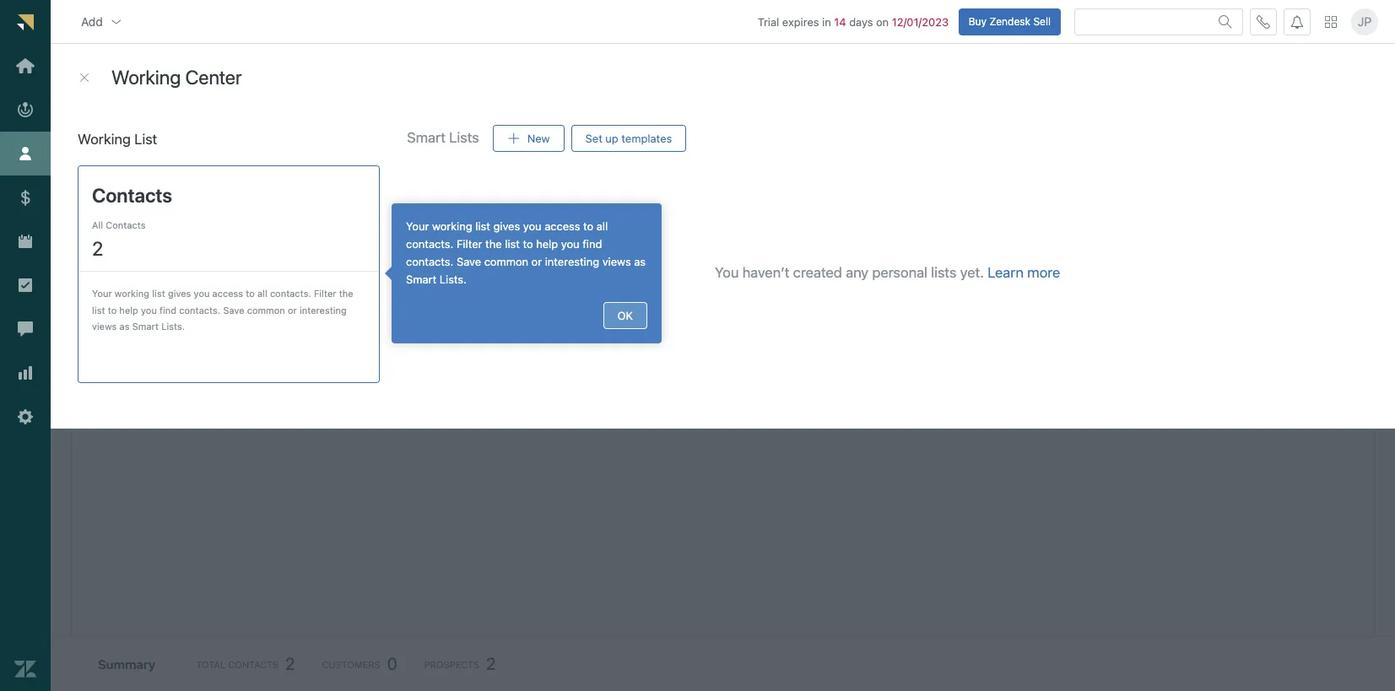 Task type: vqa. For each thing, say whether or not it's contained in the screenshot.
gives to the bottom
yes



Task type: locate. For each thing, give the bounding box(es) containing it.
0 horizontal spatial access
[[212, 288, 243, 299]]

1 horizontal spatial your
[[406, 219, 429, 233]]

in
[[822, 15, 831, 28]]

0 vertical spatial your working list gives you access to all contacts. filter the list to help you find contacts. save common or interesting views as smart lists.
[[406, 219, 646, 286]]

0 horizontal spatial common
[[247, 304, 285, 315]]

2 for total contacts 2
[[285, 654, 295, 674]]

1 vertical spatial save
[[223, 304, 244, 315]]

buy zendesk sell
[[969, 15, 1051, 28]]

contacts right all
[[106, 219, 146, 230]]

list inside working list contacts
[[154, 56, 174, 67]]

contacts inside total contacts 2
[[228, 659, 279, 670]]

0 horizontal spatial working
[[115, 288, 149, 299]]

1 vertical spatial the
[[339, 288, 353, 299]]

1 vertical spatial zendesk sell link
[[112, 261, 178, 277]]

working down 'cancel' icon
[[78, 131, 131, 148]]

building image
[[85, 198, 99, 211]]

0 horizontal spatial your working list gives you access to all contacts. filter the list to help you find contacts. save common or interesting views as smart lists.
[[92, 288, 353, 332]]

1 vertical spatial as
[[119, 321, 130, 332]]

working for working center
[[111, 66, 181, 89]]

working right 'cancel' icon
[[111, 66, 181, 89]]

2 vertical spatial smart
[[132, 321, 159, 332]]

lists
[[449, 129, 479, 146]]

0 vertical spatial common
[[484, 255, 529, 269]]

zendesk sell link
[[112, 196, 187, 212], [112, 261, 178, 277]]

calls image
[[1257, 15, 1271, 28]]

haven't
[[743, 264, 790, 281]]

1 vertical spatial access
[[212, 288, 243, 299]]

1 vertical spatial views
[[92, 321, 117, 332]]

1 horizontal spatial the
[[485, 237, 502, 251]]

views up the ok
[[602, 255, 631, 269]]

working down chevron down icon
[[106, 56, 151, 67]]

0
[[387, 654, 397, 674]]

1 horizontal spatial help
[[536, 237, 558, 251]]

zendesk
[[990, 15, 1031, 28], [112, 196, 162, 212], [112, 242, 162, 257], [112, 261, 156, 274]]

help
[[536, 237, 558, 251], [119, 304, 138, 315]]

0 vertical spatial help
[[536, 237, 558, 251]]

contacts inside all contacts 2
[[106, 219, 146, 230]]

zendesk sell employee zendesk sell
[[112, 242, 246, 274]]

sell right buy
[[1034, 15, 1051, 28]]

zendesk sell link up all contacts 2
[[112, 196, 187, 212]]

your working list gives you access to all contacts. filter the list to help you find contacts. save common or interesting views as smart lists.
[[406, 219, 646, 286], [92, 288, 353, 332]]

12/01/2023
[[892, 15, 949, 28]]

0 vertical spatial zendesk sell link
[[112, 196, 187, 212]]

search image
[[1219, 15, 1233, 28]]

zendesk right buy
[[990, 15, 1031, 28]]

add image
[[507, 132, 521, 145]]

0 vertical spatial list
[[154, 56, 174, 67]]

access
[[545, 219, 580, 233], [212, 288, 243, 299]]

list left center
[[154, 56, 174, 67]]

0 horizontal spatial help
[[119, 304, 138, 315]]

0 horizontal spatial all
[[257, 288, 267, 299]]

customers 0
[[322, 654, 397, 674]]

contacts right total
[[228, 659, 279, 670]]

2 right 'prospects'
[[486, 654, 496, 674]]

views
[[602, 255, 631, 269], [92, 321, 117, 332]]

expires
[[783, 15, 819, 28]]

jp button
[[1352, 8, 1379, 35]]

contacts.
[[406, 237, 454, 251], [406, 255, 454, 269], [270, 288, 311, 299], [179, 304, 221, 315]]

1 horizontal spatial views
[[602, 255, 631, 269]]

to
[[583, 219, 594, 233], [523, 237, 533, 251], [246, 288, 255, 299], [108, 304, 117, 315]]

0 vertical spatial views
[[602, 255, 631, 269]]

2 left customers
[[285, 654, 295, 674]]

1 vertical spatial help
[[119, 304, 138, 315]]

1 vertical spatial list
[[134, 131, 157, 148]]

1 horizontal spatial working
[[432, 219, 472, 233]]

1 vertical spatial gives
[[168, 288, 191, 299]]

trial expires in 14 days on 12/01/2023
[[758, 15, 949, 28]]

working
[[432, 219, 472, 233], [115, 288, 149, 299]]

1 vertical spatial working
[[115, 288, 149, 299]]

1 horizontal spatial common
[[484, 255, 529, 269]]

0 vertical spatial lists.
[[440, 273, 467, 286]]

ok button
[[603, 302, 648, 329]]

yet.
[[960, 264, 984, 281]]

new
[[527, 131, 550, 145]]

zendesk inside button
[[990, 15, 1031, 28]]

0 horizontal spatial lists.
[[161, 321, 185, 332]]

list up zendesk sell
[[134, 131, 157, 148]]

0 vertical spatial save
[[457, 255, 481, 269]]

save
[[457, 255, 481, 269], [223, 304, 244, 315]]

0 vertical spatial smart
[[407, 129, 446, 146]]

working
[[106, 56, 151, 67], [111, 66, 181, 89], [78, 131, 131, 148]]

1 vertical spatial or
[[288, 304, 297, 315]]

0 vertical spatial your
[[406, 219, 429, 233]]

0 horizontal spatial your
[[92, 288, 112, 299]]

any
[[846, 264, 869, 281]]

all
[[597, 219, 608, 233], [257, 288, 267, 299]]

1 horizontal spatial save
[[457, 255, 481, 269]]

total
[[196, 659, 226, 670]]

list
[[154, 56, 174, 67], [134, 131, 157, 148]]

1 horizontal spatial all
[[597, 219, 608, 233]]

chevron down image
[[110, 15, 123, 28]]

1 horizontal spatial interesting
[[545, 255, 599, 269]]

list
[[475, 219, 490, 233], [505, 237, 520, 251], [152, 288, 165, 299], [92, 304, 105, 315]]

filter
[[457, 237, 482, 251], [314, 288, 336, 299]]

find
[[583, 237, 602, 251], [160, 304, 177, 315]]

working list
[[78, 131, 157, 148]]

working inside working list contacts
[[106, 56, 151, 67]]

0 horizontal spatial filter
[[314, 288, 336, 299]]

0 vertical spatial filter
[[457, 237, 482, 251]]

0 horizontal spatial save
[[223, 304, 244, 315]]

1 horizontal spatial or
[[532, 255, 542, 269]]

0 horizontal spatial gives
[[168, 288, 191, 299]]

1 vertical spatial common
[[247, 304, 285, 315]]

0 vertical spatial the
[[485, 237, 502, 251]]

your
[[406, 219, 429, 233], [92, 288, 112, 299]]

0 vertical spatial gives
[[493, 219, 520, 233]]

sell left 'employee'
[[166, 242, 187, 257]]

all contacts 2
[[92, 219, 146, 260]]

1 vertical spatial interesting
[[300, 304, 347, 315]]

2
[[92, 237, 103, 260], [285, 654, 295, 674], [486, 654, 496, 674]]

contacts up all
[[92, 184, 172, 206]]

contacts
[[106, 66, 182, 89], [92, 184, 172, 206], [106, 219, 146, 230], [228, 659, 279, 670]]

or
[[532, 255, 542, 269], [288, 304, 297, 315]]

the
[[485, 237, 502, 251], [339, 288, 353, 299]]

1 horizontal spatial as
[[634, 255, 646, 269]]

sell
[[1034, 15, 1051, 28], [166, 196, 187, 212], [166, 242, 187, 257], [159, 261, 178, 274]]

0 horizontal spatial 2
[[92, 237, 103, 260]]

learn
[[988, 264, 1024, 281]]

smart
[[407, 129, 446, 146], [406, 273, 437, 286], [132, 321, 159, 332]]

1 zendesk sell link from the top
[[112, 196, 187, 212]]

lists.
[[440, 273, 467, 286], [161, 321, 185, 332]]

1 vertical spatial your working list gives you access to all contacts. filter the list to help you find contacts. save common or interesting views as smart lists.
[[92, 288, 353, 332]]

set
[[586, 131, 603, 145]]

gives
[[493, 219, 520, 233], [168, 288, 191, 299]]

cancel image
[[78, 71, 91, 84]]

1 vertical spatial all
[[257, 288, 267, 299]]

more
[[1028, 264, 1061, 281]]

days
[[849, 15, 873, 28]]

zendesk sell link down all contacts 2
[[112, 261, 178, 277]]

you
[[523, 219, 542, 233], [561, 237, 580, 251], [194, 288, 210, 299], [141, 304, 157, 315]]

contacts image
[[85, 253, 99, 266]]

2 inside all contacts 2
[[92, 237, 103, 260]]

1 vertical spatial find
[[160, 304, 177, 315]]

working center
[[111, 66, 242, 89]]

2 zendesk sell link from the top
[[112, 261, 178, 277]]

1 horizontal spatial 2
[[285, 654, 295, 674]]

common
[[484, 255, 529, 269], [247, 304, 285, 315]]

0 vertical spatial find
[[583, 237, 602, 251]]

set up templates button
[[571, 125, 687, 152]]

0 horizontal spatial the
[[339, 288, 353, 299]]

2 down all
[[92, 237, 103, 260]]

interesting
[[545, 255, 599, 269], [300, 304, 347, 315]]

views down contacts icon
[[92, 321, 117, 332]]

14
[[834, 15, 846, 28]]

0 vertical spatial access
[[545, 219, 580, 233]]

1 horizontal spatial access
[[545, 219, 580, 233]]

buy zendesk sell button
[[959, 8, 1061, 35]]

learn more link
[[988, 264, 1061, 282]]

1 horizontal spatial gives
[[493, 219, 520, 233]]

zendesk image
[[14, 659, 36, 681]]

total contacts 2
[[196, 654, 295, 674]]

zendesk down all contacts 2
[[112, 261, 156, 274]]

as
[[634, 255, 646, 269], [119, 321, 130, 332]]

you
[[715, 264, 739, 281]]

new button
[[493, 125, 564, 152]]

bell image
[[1291, 15, 1304, 28]]



Task type: describe. For each thing, give the bounding box(es) containing it.
0 horizontal spatial views
[[92, 321, 117, 332]]

templates
[[622, 131, 672, 145]]

zendesk up all contacts 2
[[112, 196, 162, 212]]

personal
[[872, 264, 928, 281]]

sell up zendesk sell employee zendesk sell
[[166, 196, 187, 212]]

1 vertical spatial lists.
[[161, 321, 185, 332]]

customers
[[322, 659, 380, 670]]

add
[[81, 14, 103, 28]]

2 for all contacts 2
[[92, 237, 103, 260]]

0 horizontal spatial interesting
[[300, 304, 347, 315]]

1 horizontal spatial your working list gives you access to all contacts. filter the list to help you find contacts. save common or interesting views as smart lists.
[[406, 219, 646, 286]]

0 horizontal spatial or
[[288, 304, 297, 315]]

sell inside button
[[1034, 15, 1051, 28]]

on
[[876, 15, 889, 28]]

ok
[[618, 309, 633, 322]]

all
[[92, 219, 103, 230]]

created
[[793, 264, 842, 281]]

working for working list
[[78, 131, 131, 148]]

working for working list contacts
[[106, 56, 151, 67]]

1 vertical spatial smart
[[406, 273, 437, 286]]

zendesk sell
[[112, 196, 187, 212]]

you haven't created any personal lists yet. learn more
[[715, 264, 1061, 281]]

0 vertical spatial all
[[597, 219, 608, 233]]

working list contacts
[[106, 56, 182, 89]]

1 vertical spatial your
[[92, 288, 112, 299]]

1 horizontal spatial find
[[583, 237, 602, 251]]

set up templates
[[586, 131, 672, 145]]

0 vertical spatial as
[[634, 255, 646, 269]]

0 horizontal spatial find
[[160, 304, 177, 315]]

employee
[[190, 242, 246, 257]]

0 vertical spatial working
[[432, 219, 472, 233]]

up
[[606, 131, 619, 145]]

buy
[[969, 15, 987, 28]]

summary
[[98, 657, 156, 672]]

add button
[[68, 5, 137, 38]]

0 horizontal spatial as
[[119, 321, 130, 332]]

sell down zendesk sell
[[159, 261, 178, 274]]

Type to filter by contact name field
[[127, 139, 307, 165]]

prospects
[[424, 659, 480, 670]]

1 horizontal spatial lists.
[[440, 273, 467, 286]]

smart lists
[[407, 129, 479, 146]]

zendesk products image
[[1325, 16, 1337, 28]]

1 horizontal spatial filter
[[457, 237, 482, 251]]

trial
[[758, 15, 779, 28]]

lists
[[931, 264, 957, 281]]

1 vertical spatial filter
[[314, 288, 336, 299]]

jp
[[1358, 14, 1372, 29]]

prospects 2
[[424, 654, 496, 674]]

0 vertical spatial interesting
[[545, 255, 599, 269]]

list for working list
[[134, 131, 157, 148]]

2 horizontal spatial 2
[[486, 654, 496, 674]]

center
[[185, 66, 242, 89]]

zendesk right contacts icon
[[112, 242, 162, 257]]

list for working list contacts
[[154, 56, 174, 67]]

0 vertical spatial or
[[532, 255, 542, 269]]

contacts right 'cancel' icon
[[106, 66, 182, 89]]



